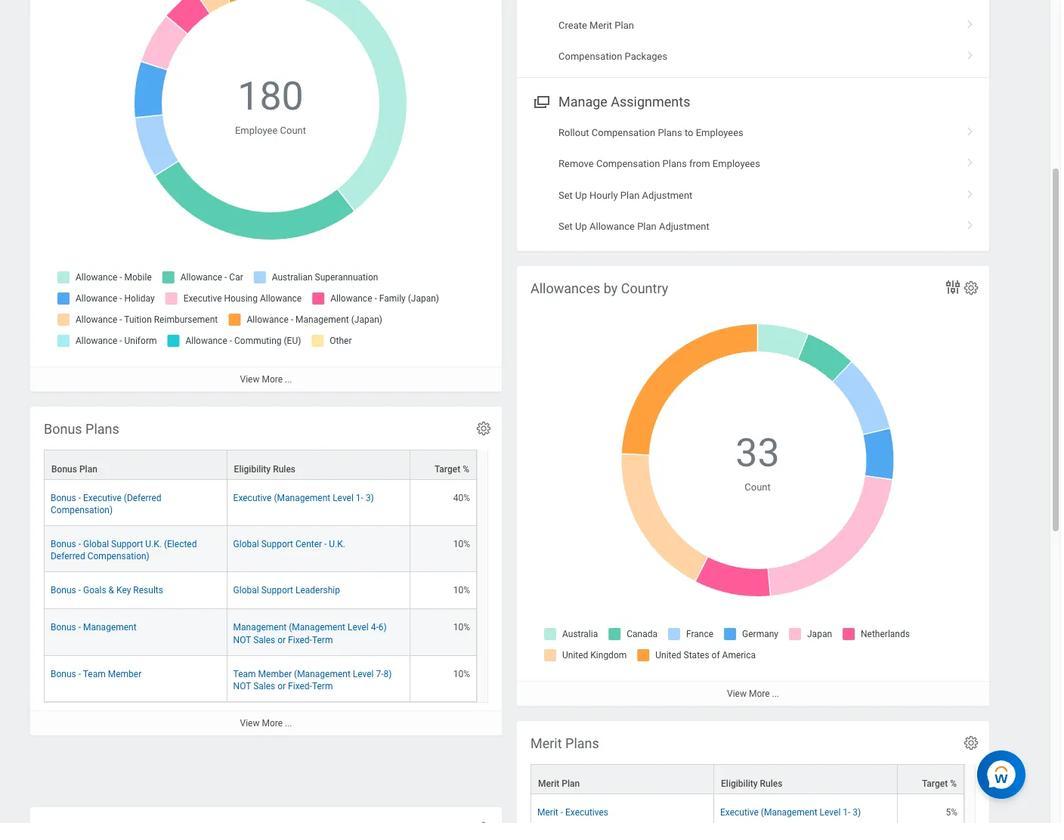 Task type: vqa. For each thing, say whether or not it's contained in the screenshot.


Task type: describe. For each thing, give the bounding box(es) containing it.
allowances by country element
[[517, 266, 990, 706]]

support inside bonus - global support u.k. (elected deferred compensation)
[[111, 539, 143, 550]]

33 button
[[736, 427, 782, 480]]

180 button
[[238, 70, 306, 123]]

40%
[[453, 493, 470, 504]]

team member (management level 7-8) not sales or fixed-term
[[233, 669, 392, 692]]

term inside management (management level 4-6) not sales or fixed-term
[[312, 635, 333, 645]]

row containing bonus - management
[[44, 610, 477, 656]]

set up hourly plan adjustment link
[[517, 180, 990, 211]]

merit plan button
[[531, 765, 714, 794]]

plan up bonus - executive (deferred compensation) link
[[79, 464, 97, 475]]

rules for merit plans
[[760, 779, 783, 789]]

merit - executives link
[[538, 804, 609, 818]]

chevron right image inside compensation packages 'link'
[[961, 46, 981, 61]]

row containing bonus - executive (deferred compensation)
[[44, 480, 477, 526]]

team member (management level 7-8) not sales or fixed-term link
[[233, 666, 392, 692]]

merit plans element
[[517, 721, 990, 823]]

eligibility rules button for bonus plans
[[227, 451, 410, 479]]

more for allowances by country
[[749, 689, 770, 699]]

- for bonus - management
[[78, 623, 81, 633]]

row containing merit - executives
[[531, 795, 965, 823]]

level for bonus - executive (deferred compensation)
[[333, 493, 354, 504]]

not inside management (management level 4-6) not sales or fixed-term
[[233, 635, 251, 645]]

merit - executives
[[538, 808, 609, 818]]

1 management from the left
[[83, 623, 137, 633]]

&
[[109, 585, 114, 596]]

set up hourly plan adjustment
[[559, 190, 693, 201]]

(management for merit - executives
[[761, 808, 818, 818]]

fixed- inside management (management level 4-6) not sales or fixed-term
[[288, 635, 312, 645]]

sales inside team member (management level 7-8) not sales or fixed-term
[[253, 681, 275, 692]]

7-
[[376, 669, 384, 679]]

list containing rollout compensation plans to employees
[[517, 117, 990, 242]]

bonus for bonus plan
[[51, 464, 77, 475]]

plans left to
[[658, 127, 682, 138]]

create
[[559, 20, 587, 31]]

view for allowances by country
[[727, 689, 747, 699]]

executive inside bonus - executive (deferred compensation)
[[83, 493, 122, 504]]

bonus for bonus - goals & key results
[[51, 585, 76, 596]]

target % button for merit plans
[[898, 765, 964, 794]]

merit inside list
[[590, 20, 612, 31]]

bonus - team member link
[[51, 666, 142, 679]]

country
[[621, 280, 668, 296]]

view more ... link for allowances by country
[[517, 681, 990, 706]]

compensation packages
[[559, 51, 668, 62]]

33
[[736, 430, 780, 476]]

- right center
[[324, 539, 327, 550]]

global support center - u.k. link
[[233, 536, 345, 550]]

allowances by plan element
[[30, 0, 502, 392]]

(deferred
[[124, 493, 162, 504]]

compensation) inside bonus - executive (deferred compensation)
[[51, 505, 113, 516]]

list containing create merit plan
[[517, 0, 990, 72]]

term inside team member (management level 7-8) not sales or fixed-term
[[312, 681, 333, 692]]

by
[[604, 280, 618, 296]]

or inside team member (management level 7-8) not sales or fixed-term
[[278, 681, 286, 692]]

merit plans
[[531, 736, 599, 751]]

bonus - goals & key results link
[[51, 582, 163, 596]]

row containing bonus - team member
[[44, 656, 477, 702]]

executive for bonus
[[233, 493, 272, 504]]

configure merit plans image
[[963, 735, 980, 751]]

view more ... for allowances by country
[[727, 689, 779, 699]]

configure bonus plans image
[[476, 420, 492, 437]]

bonus - goals & key results
[[51, 585, 163, 596]]

more for bonus plans
[[262, 718, 283, 729]]

plan right hourly
[[621, 190, 640, 201]]

bonus - global support u.k. (elected deferred compensation) link
[[51, 536, 197, 562]]

target for merit plans
[[922, 779, 948, 789]]

menu group image
[[531, 91, 551, 111]]

u.k. for support
[[145, 539, 162, 550]]

(management for bonus - management
[[289, 623, 346, 633]]

allowances by country
[[531, 280, 668, 296]]

remove compensation plans from employees
[[559, 158, 761, 170]]

... inside "allowances by plan" "element"
[[285, 374, 292, 385]]

(management inside team member (management level 7-8) not sales or fixed-term
[[294, 669, 351, 679]]

employee
[[235, 125, 278, 136]]

target for bonus plans
[[435, 464, 461, 475]]

plan up the merit - executives link
[[562, 779, 580, 789]]

leadership
[[296, 585, 340, 596]]

0 vertical spatial view more ... link
[[30, 367, 502, 392]]

plans left from on the right top of the page
[[663, 158, 687, 170]]

plan right allowance
[[637, 221, 657, 232]]

or inside management (management level 4-6) not sales or fixed-term
[[278, 635, 286, 645]]

to
[[685, 127, 694, 138]]

merit for merit plans
[[531, 736, 562, 751]]

row containing bonus - goals & key results
[[44, 573, 477, 610]]

executive (management level 1- 3) link for 40%
[[233, 490, 374, 504]]

target % for bonus plans
[[435, 464, 469, 475]]

management (management level 4-6) not sales or fixed-term link
[[233, 620, 387, 645]]

- for bonus - global support u.k. (elected deferred compensation)
[[78, 539, 81, 550]]

bonus - global support u.k. (elected deferred compensation)
[[51, 539, 197, 562]]

member inside bonus - team member link
[[108, 669, 142, 679]]

center
[[296, 539, 322, 550]]

eligibility for merit plans
[[721, 779, 758, 789]]

allowance
[[590, 221, 635, 232]]

key
[[116, 585, 131, 596]]

- for merit - executives
[[561, 808, 563, 818]]

4-
[[371, 623, 379, 633]]

1- for 40%
[[356, 493, 364, 504]]

10% for 6)
[[453, 623, 470, 633]]

employees for rollout compensation plans to employees
[[696, 127, 744, 138]]

set for set up allowance plan adjustment
[[559, 221, 573, 232]]

team inside team member (management level 7-8) not sales or fixed-term
[[233, 669, 256, 679]]

assignments
[[611, 94, 691, 109]]

set up allowance plan adjustment
[[559, 221, 710, 232]]

5%
[[946, 808, 958, 818]]

global for bonus - goals & key results
[[233, 585, 259, 596]]

chevron right image inside create merit plan link
[[961, 14, 981, 29]]

% for merit plans
[[950, 779, 957, 789]]

bonus - executive (deferred compensation)
[[51, 493, 162, 516]]

create merit plan link
[[517, 10, 990, 41]]

6)
[[379, 623, 387, 633]]

rollout compensation plans to employees
[[559, 127, 744, 138]]

view more ... inside "allowances by plan" "element"
[[240, 374, 292, 385]]

count inside 180 employee count
[[280, 125, 306, 136]]

goals
[[83, 585, 106, 596]]

more inside "allowances by plan" "element"
[[262, 374, 283, 385]]

- for bonus - executive (deferred compensation)
[[78, 493, 81, 504]]

hourly
[[590, 190, 618, 201]]

view for bonus plans
[[240, 718, 260, 729]]

manage
[[559, 94, 608, 109]]

33 count
[[736, 430, 780, 493]]

adjustment for set up allowance plan adjustment
[[659, 221, 710, 232]]

configure and view chart data image
[[944, 278, 962, 296]]

chevron right image for adjustment
[[961, 216, 981, 231]]

executives
[[565, 808, 609, 818]]

global support leadership link
[[233, 582, 340, 596]]

management (management level 4-6) not sales or fixed-term
[[233, 623, 387, 645]]

level for merit - executives
[[820, 808, 841, 818]]

merit for merit plan
[[538, 779, 560, 789]]

(elected
[[164, 539, 197, 550]]



Task type: locate. For each thing, give the bounding box(es) containing it.
set for set up hourly plan adjustment
[[559, 190, 573, 201]]

1 vertical spatial eligibility rules button
[[714, 765, 897, 794]]

2 vertical spatial view more ...
[[240, 718, 292, 729]]

merit for merit - executives
[[538, 808, 559, 818]]

view more ... link for bonus plans
[[30, 710, 502, 735]]

not
[[233, 635, 251, 645], [233, 681, 251, 692]]

1 10% from the top
[[453, 539, 470, 550]]

executive
[[83, 493, 122, 504], [233, 493, 272, 504], [721, 808, 759, 818]]

chevron right image for employees
[[961, 122, 981, 137]]

management inside management (management level 4-6) not sales or fixed-term
[[233, 623, 287, 633]]

view more ... link
[[30, 367, 502, 392], [517, 681, 990, 706], [30, 710, 502, 735]]

fixed- up team member (management level 7-8) not sales or fixed-term 'link'
[[288, 635, 312, 645]]

1 vertical spatial sales
[[253, 681, 275, 692]]

bonus plan
[[51, 464, 97, 475]]

target up the 40%
[[435, 464, 461, 475]]

deferred
[[51, 551, 85, 562]]

0 horizontal spatial 1-
[[356, 493, 364, 504]]

bonus inside bonus - executive (deferred compensation)
[[51, 493, 76, 504]]

rules inside 'merit plans' element
[[760, 779, 783, 789]]

1 set from the top
[[559, 190, 573, 201]]

2 u.k. from the left
[[329, 539, 345, 550]]

0 horizontal spatial management
[[83, 623, 137, 633]]

chevron right image inside the set up allowance plan adjustment link
[[961, 216, 981, 231]]

1 vertical spatial 3)
[[853, 808, 861, 818]]

0 vertical spatial eligibility rules
[[234, 464, 296, 475]]

bonus - management
[[51, 623, 137, 633]]

% up the 40%
[[463, 464, 469, 475]]

compensation)
[[51, 505, 113, 516], [87, 551, 150, 562]]

target % up the 40%
[[435, 464, 469, 475]]

row containing bonus plan
[[44, 450, 477, 480]]

0 vertical spatial count
[[280, 125, 306, 136]]

management down &
[[83, 623, 137, 633]]

sales down management (management level 4-6) not sales or fixed-term
[[253, 681, 275, 692]]

... inside allowances by country element
[[772, 689, 779, 699]]

level inside management (management level 4-6) not sales or fixed-term
[[348, 623, 369, 633]]

plans up 'merit plan'
[[566, 736, 599, 751]]

eligibility rules for bonus plans
[[234, 464, 296, 475]]

%
[[463, 464, 469, 475], [950, 779, 957, 789]]

1 vertical spatial %
[[950, 779, 957, 789]]

bonus for bonus - executive (deferred compensation)
[[51, 493, 76, 504]]

compensation) up key
[[87, 551, 150, 562]]

view
[[240, 374, 260, 385], [727, 689, 747, 699], [240, 718, 260, 729]]

0 horizontal spatial eligibility rules button
[[227, 451, 410, 479]]

0 vertical spatial up
[[575, 190, 587, 201]]

0 horizontal spatial executive (management level 1- 3) link
[[233, 490, 374, 504]]

chevron right image inside remove compensation plans from employees link
[[961, 153, 981, 168]]

executive (management level 1- 3) inside bonus plans element
[[233, 493, 374, 504]]

1 horizontal spatial management
[[233, 623, 287, 633]]

chevron right image
[[961, 46, 981, 61], [961, 122, 981, 137], [961, 184, 981, 199]]

eligibility rules button for merit plans
[[714, 765, 897, 794]]

member
[[108, 669, 142, 679], [258, 669, 292, 679]]

1 vertical spatial set
[[559, 221, 573, 232]]

2 10% from the top
[[453, 585, 470, 596]]

1- for 5%
[[843, 808, 851, 818]]

management down global support leadership
[[233, 623, 287, 633]]

0 horizontal spatial member
[[108, 669, 142, 679]]

10% for 7-
[[453, 669, 470, 679]]

180
[[238, 73, 304, 120]]

0 vertical spatial compensation
[[559, 51, 623, 62]]

- inside bonus - executive (deferred compensation)
[[78, 493, 81, 504]]

compensation up set up hourly plan adjustment
[[596, 158, 660, 170]]

- left goals in the left bottom of the page
[[78, 585, 81, 596]]

1 vertical spatial count
[[745, 481, 771, 493]]

sales
[[253, 635, 275, 645], [253, 681, 275, 692]]

set left allowance
[[559, 221, 573, 232]]

compensation down "manage assignments"
[[592, 127, 656, 138]]

compensation for remove
[[596, 158, 660, 170]]

0 vertical spatial employees
[[696, 127, 744, 138]]

0 vertical spatial target
[[435, 464, 461, 475]]

bonus up bonus - team member link
[[51, 623, 76, 633]]

... for bonus plans
[[285, 718, 292, 729]]

remove
[[559, 158, 594, 170]]

sales inside management (management level 4-6) not sales or fixed-term
[[253, 635, 275, 645]]

view more ... inside bonus plans element
[[240, 718, 292, 729]]

0 vertical spatial sales
[[253, 635, 275, 645]]

from
[[690, 158, 710, 170]]

bonus inside bonus - global support u.k. (elected deferred compensation)
[[51, 539, 76, 550]]

compensation down 'create merit plan'
[[559, 51, 623, 62]]

executive (management level 1- 3) link for 5%
[[721, 804, 861, 818]]

2 member from the left
[[258, 669, 292, 679]]

3 10% from the top
[[453, 623, 470, 633]]

10% for u.k.
[[453, 539, 470, 550]]

u.k. inside bonus - global support u.k. (elected deferred compensation)
[[145, 539, 162, 550]]

more
[[262, 374, 283, 385], [749, 689, 770, 699], [262, 718, 283, 729]]

support left leadership
[[261, 585, 293, 596]]

1 vertical spatial executive (management level 1- 3) link
[[721, 804, 861, 818]]

1 or from the top
[[278, 635, 286, 645]]

up for allowance
[[575, 221, 587, 232]]

or down global support leadership
[[278, 635, 286, 645]]

(management
[[274, 493, 331, 504], [289, 623, 346, 633], [294, 669, 351, 679], [761, 808, 818, 818]]

1 vertical spatial eligibility
[[721, 779, 758, 789]]

term down management (management level 4-6) not sales or fixed-term
[[312, 681, 333, 692]]

bonus inside "link"
[[51, 585, 76, 596]]

adjustment
[[642, 190, 693, 201], [659, 221, 710, 232]]

chevron right image inside the set up hourly plan adjustment link
[[961, 184, 981, 199]]

1 vertical spatial chevron right image
[[961, 153, 981, 168]]

merit up the merit - executives link
[[538, 779, 560, 789]]

target % up 5% on the bottom of page
[[922, 779, 957, 789]]

2 not from the top
[[233, 681, 251, 692]]

- left executives
[[561, 808, 563, 818]]

0 vertical spatial eligibility rules button
[[227, 451, 410, 479]]

fixed-
[[288, 635, 312, 645], [288, 681, 312, 692]]

2 vertical spatial compensation
[[596, 158, 660, 170]]

list
[[517, 0, 990, 72], [517, 117, 990, 242]]

0 vertical spatial 3)
[[366, 493, 374, 504]]

executive for merit
[[721, 808, 759, 818]]

8)
[[384, 669, 392, 679]]

1- inside bonus plans element
[[356, 493, 364, 504]]

0 vertical spatial ...
[[285, 374, 292, 385]]

1 vertical spatial 1-
[[843, 808, 851, 818]]

- for bonus - team member
[[78, 669, 81, 679]]

1 vertical spatial target
[[922, 779, 948, 789]]

1 horizontal spatial eligibility rules
[[721, 779, 783, 789]]

count
[[280, 125, 306, 136], [745, 481, 771, 493]]

1 horizontal spatial executive
[[233, 493, 272, 504]]

rollout compensation plans to employees link
[[517, 117, 990, 148]]

1 vertical spatial term
[[312, 681, 333, 692]]

... inside bonus plans element
[[285, 718, 292, 729]]

1 not from the top
[[233, 635, 251, 645]]

0 horizontal spatial rules
[[273, 464, 296, 475]]

packages
[[625, 51, 668, 62]]

global down global support center - u.k.
[[233, 585, 259, 596]]

0 vertical spatial more
[[262, 374, 283, 385]]

rollout
[[559, 127, 589, 138]]

count down the 33 button
[[745, 481, 771, 493]]

executive (management level 1- 3) link
[[233, 490, 374, 504], [721, 804, 861, 818]]

target %
[[435, 464, 469, 475], [922, 779, 957, 789]]

or
[[278, 635, 286, 645], [278, 681, 286, 692]]

bonus inside popup button
[[51, 464, 77, 475]]

1 vertical spatial up
[[575, 221, 587, 232]]

bonus plans
[[44, 421, 119, 437]]

1 vertical spatial chevron right image
[[961, 122, 981, 137]]

1 u.k. from the left
[[145, 539, 162, 550]]

fixed- down management (management level 4-6) not sales or fixed-term
[[288, 681, 312, 692]]

rules for bonus plans
[[273, 464, 296, 475]]

2 vertical spatial more
[[262, 718, 283, 729]]

0 vertical spatial target % button
[[411, 451, 476, 479]]

0 horizontal spatial eligibility rules
[[234, 464, 296, 475]]

1 vertical spatial or
[[278, 681, 286, 692]]

target % button
[[411, 451, 476, 479], [898, 765, 964, 794]]

merit right create
[[590, 20, 612, 31]]

0 horizontal spatial u.k.
[[145, 539, 162, 550]]

bonus
[[44, 421, 82, 437], [51, 464, 77, 475], [51, 493, 76, 504], [51, 539, 76, 550], [51, 585, 76, 596], [51, 623, 76, 633], [51, 669, 76, 679]]

global
[[83, 539, 109, 550], [233, 539, 259, 550], [233, 585, 259, 596]]

target
[[435, 464, 461, 475], [922, 779, 948, 789]]

sales down global support leadership
[[253, 635, 275, 645]]

configure allowances by country image
[[963, 280, 980, 296]]

level inside 'merit plans' element
[[820, 808, 841, 818]]

up left hourly
[[575, 190, 587, 201]]

count right the employee
[[280, 125, 306, 136]]

0 vertical spatial executive (management level 1- 3)
[[233, 493, 374, 504]]

target % inside 'merit plans' element
[[922, 779, 957, 789]]

eligibility rules inside 'merit plans' element
[[721, 779, 783, 789]]

level for bonus - management
[[348, 623, 369, 633]]

1 chevron right image from the top
[[961, 46, 981, 61]]

- down bonus - management on the bottom of page
[[78, 669, 81, 679]]

2 list from the top
[[517, 117, 990, 242]]

(management inside 'merit plans' element
[[761, 808, 818, 818]]

0 vertical spatial view
[[240, 374, 260, 385]]

support
[[111, 539, 143, 550], [261, 539, 293, 550], [261, 585, 293, 596]]

chevron right image inside rollout compensation plans to employees link
[[961, 122, 981, 137]]

employees down rollout compensation plans to employees link
[[713, 158, 761, 170]]

% for bonus plans
[[463, 464, 469, 475]]

more inside bonus plans element
[[262, 718, 283, 729]]

1 horizontal spatial team
[[233, 669, 256, 679]]

global support center - u.k.
[[233, 539, 345, 550]]

level
[[333, 493, 354, 504], [348, 623, 369, 633], [353, 669, 374, 679], [820, 808, 841, 818]]

1 horizontal spatial u.k.
[[329, 539, 345, 550]]

0 horizontal spatial target
[[435, 464, 461, 475]]

1 horizontal spatial target %
[[922, 779, 957, 789]]

1 vertical spatial fixed-
[[288, 681, 312, 692]]

1 vertical spatial employees
[[713, 158, 761, 170]]

1 horizontal spatial target
[[922, 779, 948, 789]]

view inside bonus plans element
[[240, 718, 260, 729]]

support left center
[[261, 539, 293, 550]]

-
[[78, 493, 81, 504], [78, 539, 81, 550], [324, 539, 327, 550], [78, 585, 81, 596], [78, 623, 81, 633], [78, 669, 81, 679], [561, 808, 563, 818]]

allowances
[[531, 280, 600, 296]]

executive (management level 1- 3) for 40%
[[233, 493, 374, 504]]

support for global support leadership
[[261, 585, 293, 596]]

0 horizontal spatial eligibility
[[234, 464, 271, 475]]

- inside bonus - global support u.k. (elected deferred compensation)
[[78, 539, 81, 550]]

2 vertical spatial view more ... link
[[30, 710, 502, 735]]

plans
[[658, 127, 682, 138], [663, 158, 687, 170], [85, 421, 119, 437], [566, 736, 599, 751]]

view inside "allowances by plan" "element"
[[240, 374, 260, 385]]

configure base pay plans image
[[476, 821, 492, 823]]

1 horizontal spatial rules
[[760, 779, 783, 789]]

executive inside 'merit plans' element
[[721, 808, 759, 818]]

2 management from the left
[[233, 623, 287, 633]]

plan
[[615, 20, 634, 31], [621, 190, 640, 201], [637, 221, 657, 232], [79, 464, 97, 475], [562, 779, 580, 789]]

- for bonus - goals & key results
[[78, 585, 81, 596]]

eligibility
[[234, 464, 271, 475], [721, 779, 758, 789]]

1 vertical spatial view more ...
[[727, 689, 779, 699]]

2 or from the top
[[278, 681, 286, 692]]

eligibility inside bonus plans element
[[234, 464, 271, 475]]

u.k. for -
[[329, 539, 345, 550]]

manage assignments
[[559, 94, 691, 109]]

bonus - executive (deferred compensation) link
[[51, 490, 162, 516]]

0 vertical spatial rules
[[273, 464, 296, 475]]

1 team from the left
[[83, 669, 106, 679]]

3) inside bonus plans element
[[366, 493, 374, 504]]

3) for 5%
[[853, 808, 861, 818]]

bonus for bonus - team member
[[51, 669, 76, 679]]

global inside bonus - global support u.k. (elected deferred compensation)
[[83, 539, 109, 550]]

0 horizontal spatial team
[[83, 669, 106, 679]]

target % button up the 40%
[[411, 451, 476, 479]]

- inside 'merit plans' element
[[561, 808, 563, 818]]

bonus for bonus plans
[[44, 421, 82, 437]]

support down bonus - executive (deferred compensation)
[[111, 539, 143, 550]]

compensation) down bonus plan
[[51, 505, 113, 516]]

0 vertical spatial view more ...
[[240, 374, 292, 385]]

0 horizontal spatial target % button
[[411, 451, 476, 479]]

1 horizontal spatial executive (management level 1- 3) link
[[721, 804, 861, 818]]

4 10% from the top
[[453, 669, 470, 679]]

adjustment down from on the right top of the page
[[659, 221, 710, 232]]

executive (management level 1- 3)
[[233, 493, 374, 504], [721, 808, 861, 818]]

compensation
[[559, 51, 623, 62], [592, 127, 656, 138], [596, 158, 660, 170]]

bonus down bonus plan
[[51, 493, 76, 504]]

(management for bonus - executive (deferred compensation)
[[274, 493, 331, 504]]

1 vertical spatial compensation)
[[87, 551, 150, 562]]

view more ... inside allowances by country element
[[727, 689, 779, 699]]

target % inside bonus plans element
[[435, 464, 469, 475]]

plans up bonus plan popup button
[[85, 421, 119, 437]]

bonus plans element
[[30, 407, 502, 735]]

executive (management level 1- 3) inside 'merit plans' element
[[721, 808, 861, 818]]

...
[[285, 374, 292, 385], [772, 689, 779, 699], [285, 718, 292, 729]]

bonus for bonus - management
[[51, 623, 76, 633]]

row containing bonus - global support u.k. (elected deferred compensation)
[[44, 526, 477, 573]]

bonus left goals in the left bottom of the page
[[51, 585, 76, 596]]

u.k. right center
[[329, 539, 345, 550]]

1 vertical spatial adjustment
[[659, 221, 710, 232]]

2 horizontal spatial executive
[[721, 808, 759, 818]]

merit plan
[[538, 779, 580, 789]]

set up allowance plan adjustment link
[[517, 211, 990, 242]]

0 vertical spatial %
[[463, 464, 469, 475]]

1 vertical spatial target %
[[922, 779, 957, 789]]

- down bonus - goals & key results
[[78, 623, 81, 633]]

adjustment for set up hourly plan adjustment
[[642, 190, 693, 201]]

1 vertical spatial rules
[[760, 779, 783, 789]]

1 sales from the top
[[253, 635, 275, 645]]

0 vertical spatial chevron right image
[[961, 14, 981, 29]]

member inside team member (management level 7-8) not sales or fixed-term
[[258, 669, 292, 679]]

1 vertical spatial executive (management level 1- 3)
[[721, 808, 861, 818]]

chevron right image
[[961, 14, 981, 29], [961, 153, 981, 168], [961, 216, 981, 231]]

compensation inside 'link'
[[559, 51, 623, 62]]

team
[[83, 669, 106, 679], [233, 669, 256, 679]]

merit up 'merit plan'
[[531, 736, 562, 751]]

0 horizontal spatial target %
[[435, 464, 469, 475]]

rules inside bonus plans element
[[273, 464, 296, 475]]

create merit plan
[[559, 20, 634, 31]]

0 vertical spatial or
[[278, 635, 286, 645]]

set
[[559, 190, 573, 201], [559, 221, 573, 232]]

1 term from the top
[[312, 635, 333, 645]]

0 horizontal spatial 3)
[[366, 493, 374, 504]]

1 horizontal spatial target % button
[[898, 765, 964, 794]]

executive (management level 1- 3) for 5%
[[721, 808, 861, 818]]

1 list from the top
[[517, 0, 990, 72]]

plan up compensation packages
[[615, 20, 634, 31]]

(management inside management (management level 4-6) not sales or fixed-term
[[289, 623, 346, 633]]

target up 5% on the bottom of page
[[922, 779, 948, 789]]

view more ... for bonus plans
[[240, 718, 292, 729]]

0 horizontal spatial executive
[[83, 493, 122, 504]]

target % button for bonus plans
[[411, 451, 476, 479]]

1 vertical spatial compensation
[[592, 127, 656, 138]]

eligibility rules inside bonus plans element
[[234, 464, 296, 475]]

3 chevron right image from the top
[[961, 216, 981, 231]]

2 sales from the top
[[253, 681, 275, 692]]

u.k.
[[145, 539, 162, 550], [329, 539, 345, 550]]

1 horizontal spatial executive (management level 1- 3)
[[721, 808, 861, 818]]

bonus - team member
[[51, 669, 142, 679]]

1 fixed- from the top
[[288, 635, 312, 645]]

1 chevron right image from the top
[[961, 14, 981, 29]]

count inside 33 count
[[745, 481, 771, 493]]

view more ...
[[240, 374, 292, 385], [727, 689, 779, 699], [240, 718, 292, 729]]

0 vertical spatial compensation)
[[51, 505, 113, 516]]

eligibility inside 'merit plans' element
[[721, 779, 758, 789]]

3 chevron right image from the top
[[961, 184, 981, 199]]

remove compensation plans from employees link
[[517, 148, 990, 180]]

2 up from the top
[[575, 221, 587, 232]]

bonus down bonus - management on the bottom of page
[[51, 669, 76, 679]]

1 vertical spatial target % button
[[898, 765, 964, 794]]

1 vertical spatial eligibility rules
[[721, 779, 783, 789]]

1-
[[356, 493, 364, 504], [843, 808, 851, 818]]

merit inside popup button
[[538, 779, 560, 789]]

1 horizontal spatial eligibility
[[721, 779, 758, 789]]

0 horizontal spatial %
[[463, 464, 469, 475]]

2 set from the top
[[559, 221, 573, 232]]

eligibility for bonus plans
[[234, 464, 271, 475]]

0 vertical spatial list
[[517, 0, 990, 72]]

bonus plan button
[[45, 451, 227, 479]]

u.k. left (elected
[[145, 539, 162, 550]]

member down bonus - management on the bottom of page
[[108, 669, 142, 679]]

0 vertical spatial set
[[559, 190, 573, 201]]

180 employee count
[[235, 73, 306, 136]]

0 vertical spatial target %
[[435, 464, 469, 475]]

1 horizontal spatial 1-
[[843, 808, 851, 818]]

view inside allowances by country element
[[727, 689, 747, 699]]

bonus up bonus plan
[[44, 421, 82, 437]]

up for hourly
[[575, 190, 587, 201]]

set down remove
[[559, 190, 573, 201]]

0 vertical spatial executive (management level 1- 3) link
[[233, 490, 374, 504]]

compensation for rollout
[[592, 127, 656, 138]]

compensation packages link
[[517, 41, 990, 72]]

bonus down bonus plans on the bottom of page
[[51, 464, 77, 475]]

or down management (management level 4-6) not sales or fixed-term
[[278, 681, 286, 692]]

0 vertical spatial eligibility
[[234, 464, 271, 475]]

global support leadership
[[233, 585, 340, 596]]

compensation) inside bonus - global support u.k. (elected deferred compensation)
[[87, 551, 150, 562]]

1 horizontal spatial %
[[950, 779, 957, 789]]

bonus for bonus - global support u.k. (elected deferred compensation)
[[51, 539, 76, 550]]

more inside allowances by country element
[[749, 689, 770, 699]]

- up deferred at the bottom of the page
[[78, 539, 81, 550]]

2 chevron right image from the top
[[961, 122, 981, 137]]

global up "global support leadership" link at the bottom left of the page
[[233, 539, 259, 550]]

1 horizontal spatial eligibility rules button
[[714, 765, 897, 794]]

1 horizontal spatial 3)
[[853, 808, 861, 818]]

2 chevron right image from the top
[[961, 153, 981, 168]]

% up 5% on the bottom of page
[[950, 779, 957, 789]]

... for allowances by country
[[772, 689, 779, 699]]

member down management (management level 4-6) not sales or fixed-term
[[258, 669, 292, 679]]

global for bonus - global support u.k. (elected deferred compensation)
[[233, 539, 259, 550]]

adjustment down remove compensation plans from employees
[[642, 190, 693, 201]]

3) inside 'merit plans' element
[[853, 808, 861, 818]]

up
[[575, 190, 587, 201], [575, 221, 587, 232]]

global up deferred at the bottom of the page
[[83, 539, 109, 550]]

1 member from the left
[[108, 669, 142, 679]]

term up team member (management level 7-8) not sales or fixed-term 'link'
[[312, 635, 333, 645]]

chevron right image for employees
[[961, 153, 981, 168]]

2 fixed- from the top
[[288, 681, 312, 692]]

2 team from the left
[[233, 669, 256, 679]]

bonus - management link
[[51, 620, 137, 633]]

employees for remove compensation plans from employees
[[713, 158, 761, 170]]

target inside bonus plans element
[[435, 464, 461, 475]]

merit down 'merit plan'
[[538, 808, 559, 818]]

1 vertical spatial view more ... link
[[517, 681, 990, 706]]

0 vertical spatial chevron right image
[[961, 46, 981, 61]]

0 horizontal spatial count
[[280, 125, 306, 136]]

1- inside 'merit plans' element
[[843, 808, 851, 818]]

10%
[[453, 539, 470, 550], [453, 585, 470, 596], [453, 623, 470, 633], [453, 669, 470, 679]]

term
[[312, 635, 333, 645], [312, 681, 333, 692]]

1 horizontal spatial count
[[745, 481, 771, 493]]

1 up from the top
[[575, 190, 587, 201]]

- inside "link"
[[78, 585, 81, 596]]

0 horizontal spatial executive (management level 1- 3)
[[233, 493, 374, 504]]

target inside 'merit plans' element
[[922, 779, 948, 789]]

row containing merit plan
[[531, 764, 965, 795]]

target % for merit plans
[[922, 779, 957, 789]]

eligibility rules for merit plans
[[721, 779, 783, 789]]

employees right to
[[696, 127, 744, 138]]

level inside team member (management level 7-8) not sales or fixed-term
[[353, 669, 374, 679]]

2 vertical spatial chevron right image
[[961, 216, 981, 231]]

results
[[133, 585, 163, 596]]

rules
[[273, 464, 296, 475], [760, 779, 783, 789]]

support for global support center - u.k.
[[261, 539, 293, 550]]

2 vertical spatial ...
[[285, 718, 292, 729]]

bonus up deferred at the bottom of the page
[[51, 539, 76, 550]]

0 vertical spatial 1-
[[356, 493, 364, 504]]

2 term from the top
[[312, 681, 333, 692]]

chevron right image for adjustment
[[961, 184, 981, 199]]

1 vertical spatial not
[[233, 681, 251, 692]]

0 vertical spatial fixed-
[[288, 635, 312, 645]]

3) for 40%
[[366, 493, 374, 504]]

% inside 'merit plans' element
[[950, 779, 957, 789]]

1 vertical spatial more
[[749, 689, 770, 699]]

- down bonus plan
[[78, 493, 81, 504]]

row
[[44, 450, 477, 480], [44, 480, 477, 526], [44, 526, 477, 573], [44, 573, 477, 610], [44, 610, 477, 656], [44, 656, 477, 702], [531, 764, 965, 795], [531, 795, 965, 823]]

% inside bonus plans element
[[463, 464, 469, 475]]

fixed- inside team member (management level 7-8) not sales or fixed-term
[[288, 681, 312, 692]]

not inside team member (management level 7-8) not sales or fixed-term
[[233, 681, 251, 692]]

1 vertical spatial view
[[727, 689, 747, 699]]

up left allowance
[[575, 221, 587, 232]]

target % button up 5% on the bottom of page
[[898, 765, 964, 794]]



